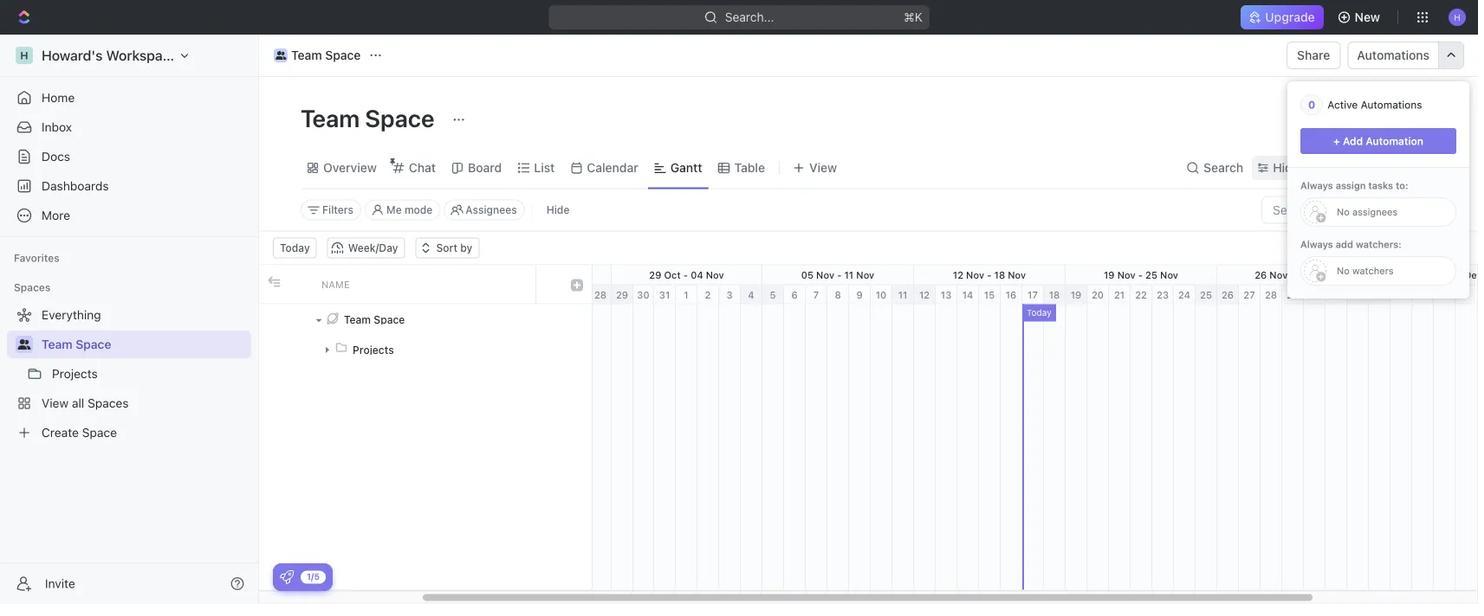 Task type: vqa. For each thing, say whether or not it's contained in the screenshot.
22 corresponding to 22 Oct - 28 Oct
yes



Task type: describe. For each thing, give the bounding box(es) containing it.
hide button
[[1252, 156, 1305, 180]]

7 nov from the left
[[1160, 270, 1179, 281]]

upgrade
[[1266, 10, 1315, 24]]

2 28 element from the left
[[1261, 286, 1283, 305]]

gantt link
[[667, 156, 702, 180]]

2 1 from the left
[[1334, 289, 1339, 301]]

calendar
[[587, 161, 639, 175]]

03 dec - 09 dec
[[1406, 270, 1478, 281]]

docs link
[[7, 143, 251, 171]]

add
[[1336, 239, 1354, 250]]

chat link
[[405, 156, 436, 180]]

1 vertical spatial today
[[1027, 308, 1052, 318]]

watchers:
[[1356, 239, 1402, 250]]

0 vertical spatial 25
[[1146, 270, 1158, 281]]

active
[[1328, 99, 1358, 111]]

docs
[[42, 149, 70, 164]]

3 column header from the left
[[536, 266, 562, 304]]

add task button
[[1343, 105, 1416, 133]]

20
[[1092, 289, 1104, 301]]

26 for 26
[[1222, 289, 1234, 301]]

Search tasks... text field
[[1263, 197, 1436, 223]]

12 nov - 18 nov
[[953, 270, 1026, 281]]

23 element
[[1153, 286, 1174, 305]]

today inside button
[[280, 242, 310, 254]]

3 nov from the left
[[856, 270, 875, 281]]

customize
[[1331, 161, 1392, 175]]

1 1 from the left
[[684, 289, 689, 301]]

upgrade link
[[1241, 5, 1324, 29]]

21 element
[[1109, 286, 1131, 305]]

assignees
[[1353, 207, 1398, 218]]

list
[[534, 161, 555, 175]]

2 6 from the left
[[1442, 289, 1448, 301]]

16 element
[[1001, 286, 1023, 305]]

+ add automation
[[1334, 135, 1424, 147]]

21
[[1114, 289, 1125, 301]]

- for 25
[[1138, 270, 1143, 281]]

14
[[963, 289, 974, 301]]

- for 28
[[533, 270, 538, 281]]

29 for first 29 element from the left
[[616, 289, 628, 301]]

2 2 from the left
[[1355, 289, 1361, 301]]

dec for 02
[[1313, 270, 1331, 281]]

2 3 from the left
[[1377, 289, 1383, 301]]

2 30 element from the left
[[1304, 286, 1326, 305]]

09
[[1450, 270, 1462, 281]]

add inside button
[[1353, 111, 1376, 126]]

17 element
[[1023, 286, 1044, 305]]

share button
[[1287, 42, 1341, 69]]

overview link
[[320, 156, 377, 180]]

05
[[801, 270, 814, 281]]

no assignees
[[1337, 207, 1398, 218]]

16
[[1006, 289, 1017, 301]]

15 element
[[979, 286, 1001, 305]]

team space link inside tree
[[42, 331, 248, 359]]

tasks
[[1369, 180, 1394, 192]]

0 vertical spatial 18
[[994, 270, 1005, 281]]

new button
[[1331, 3, 1391, 31]]

28 for second 28 element from left
[[1265, 289, 1277, 301]]

no watchers
[[1337, 266, 1394, 277]]

assign
[[1336, 180, 1366, 192]]

27
[[1244, 289, 1255, 301]]

25 element
[[1196, 286, 1218, 305]]

inbox
[[42, 120, 72, 134]]

10 element
[[871, 286, 893, 305]]

inbox link
[[7, 114, 251, 141]]

spaces
[[14, 282, 51, 294]]

04
[[691, 270, 703, 281]]

10
[[876, 289, 887, 301]]

search button
[[1181, 156, 1249, 180]]

28 for second 28 element from the right
[[594, 289, 607, 301]]

22 element
[[1131, 286, 1153, 305]]

always for always add watchers:
[[1301, 239, 1333, 250]]

2 4 from the left
[[1398, 289, 1405, 301]]

2 column header from the left
[[285, 266, 311, 304]]

05 nov - 11 nov element
[[763, 266, 914, 285]]

today button
[[273, 238, 317, 259]]

1 29 element from the left
[[612, 286, 634, 305]]

8 nov from the left
[[1270, 270, 1288, 281]]

always add watchers:
[[1301, 239, 1402, 250]]

- for 02
[[1291, 270, 1295, 281]]

1 horizontal spatial  image
[[571, 279, 583, 292]]

1 column header from the left
[[259, 266, 285, 304]]

assignees
[[466, 204, 517, 216]]

hide inside dropdown button
[[1273, 161, 1300, 175]]

always assign tasks to:
[[1301, 180, 1409, 192]]

no assignees note
[[1329, 207, 1398, 218]]

search...
[[725, 10, 774, 24]]

22 for 22 oct - 28 oct
[[499, 270, 511, 281]]

31 element
[[654, 286, 676, 305]]

invite
[[45, 577, 75, 591]]

list link
[[531, 156, 555, 180]]

active automations
[[1328, 99, 1423, 111]]

30 for first 30 element
[[637, 289, 650, 301]]

⌘k
[[904, 10, 923, 24]]

board link
[[465, 156, 502, 180]]

27 element
[[1239, 286, 1261, 305]]

2 7 from the left
[[1464, 289, 1469, 301]]

6 nov from the left
[[1118, 270, 1136, 281]]

1/5
[[307, 572, 320, 582]]

add task
[[1353, 111, 1406, 126]]

table
[[734, 161, 765, 175]]

task
[[1379, 111, 1406, 126]]

favorites button
[[7, 248, 67, 269]]

automations button
[[1349, 42, 1439, 68]]

1 2 from the left
[[705, 289, 711, 301]]

1 30 element from the left
[[634, 286, 654, 305]]

always for always assign tasks to:
[[1301, 180, 1333, 192]]

22 oct - 28 oct
[[499, 270, 572, 281]]

19 for 19 nov - 25 nov
[[1104, 270, 1115, 281]]

board
[[468, 161, 502, 175]]

03
[[1406, 270, 1419, 281]]

1 vertical spatial add
[[1343, 135, 1363, 147]]

- for 11
[[837, 270, 842, 281]]

oct for 22
[[514, 270, 530, 281]]

17
[[1028, 289, 1038, 301]]

hide button
[[540, 200, 577, 221]]

team space tree
[[7, 302, 251, 447]]

29 oct - 04 nov
[[649, 270, 724, 281]]

dashboards
[[42, 179, 109, 193]]

2 oct from the left
[[555, 270, 572, 281]]



Task type: locate. For each thing, give the bounding box(es) containing it.
8
[[835, 289, 841, 301]]

 image down the today button
[[268, 276, 280, 288]]

0 horizontal spatial  image
[[268, 276, 280, 288]]

19 for 19
[[1071, 289, 1082, 301]]

team
[[291, 48, 322, 62], [301, 104, 360, 132], [344, 314, 371, 326], [42, 338, 72, 352]]

0 vertical spatial 11
[[845, 270, 854, 281]]

1 horizontal spatial 7
[[1464, 289, 1469, 301]]

2 horizontal spatial 29
[[1287, 289, 1299, 301]]

no inside no assignees dropdown button
[[1337, 207, 1350, 218]]

oct down the assignees
[[514, 270, 530, 281]]

nov up 16 element
[[1008, 270, 1026, 281]]

0 horizontal spatial 30 element
[[634, 286, 654, 305]]

29 element left 31 at the left top
[[612, 286, 634, 305]]

hide down "list"
[[547, 204, 570, 216]]

19 nov - 25 nov element
[[1066, 266, 1218, 285]]

30 element
[[634, 286, 654, 305], [1304, 286, 1326, 305]]

0
[[1309, 99, 1316, 111]]

1 28 element from the left
[[590, 286, 612, 305]]

19 nov - 25 nov
[[1104, 270, 1179, 281]]

28 right 27 element in the right of the page
[[1265, 289, 1277, 301]]

25
[[1146, 270, 1158, 281], [1200, 289, 1212, 301]]

6 down 03 dec - 09 dec
[[1442, 289, 1448, 301]]

favorites
[[14, 252, 60, 264]]

19 right the 18 element
[[1071, 289, 1082, 301]]

6 - from the left
[[1291, 270, 1295, 281]]

3 down 29 oct - 04 nov element
[[727, 289, 733, 301]]

5 down the 03 dec - 09 dec element
[[1420, 289, 1426, 301]]

19 up 21
[[1104, 270, 1115, 281]]

5 - from the left
[[1138, 270, 1143, 281]]

1 horizontal spatial 4
[[1398, 289, 1405, 301]]

2 5 from the left
[[1420, 289, 1426, 301]]

name row
[[259, 266, 592, 305]]

1 3 from the left
[[727, 289, 733, 301]]

0 vertical spatial add
[[1353, 111, 1376, 126]]

new
[[1355, 10, 1381, 24]]

29 for 1st 29 element from right
[[1287, 289, 1299, 301]]

0 horizontal spatial 25
[[1146, 270, 1158, 281]]

0 vertical spatial no
[[1337, 207, 1350, 218]]

1 down no watchers
[[1334, 289, 1339, 301]]

0 vertical spatial hide
[[1273, 161, 1300, 175]]

always left the add at the top
[[1301, 239, 1333, 250]]

1 4 from the left
[[748, 289, 755, 301]]

14 element
[[958, 286, 979, 305]]

29 down 26 nov - 02 dec
[[1287, 289, 1299, 301]]

25 right '24' element
[[1200, 289, 1212, 301]]

1 vertical spatial hide
[[547, 204, 570, 216]]

user group image inside team space tree
[[18, 340, 31, 350]]

1 no from the top
[[1337, 207, 1350, 218]]

22 oct - 28 oct element
[[460, 266, 612, 285]]

chat
[[409, 161, 436, 175]]

2 nov from the left
[[816, 270, 835, 281]]

team space inside cell
[[344, 314, 405, 326]]

3 dec from the left
[[1465, 270, 1478, 281]]

dec right the 03
[[1421, 270, 1440, 281]]

0 horizontal spatial 18
[[994, 270, 1005, 281]]

1 horizontal spatial team space link
[[270, 45, 365, 66]]

1 vertical spatial team space link
[[42, 331, 248, 359]]

name column header
[[311, 266, 536, 304]]

2 - from the left
[[684, 270, 688, 281]]

assignees button
[[444, 200, 525, 221]]

0 horizontal spatial 22
[[499, 270, 511, 281]]

1 horizontal spatial user group image
[[275, 51, 286, 60]]

name
[[322, 279, 350, 290]]

1 horizontal spatial 3
[[1377, 289, 1383, 301]]

column header
[[259, 266, 285, 304], [285, 266, 311, 304], [536, 266, 562, 304], [562, 266, 592, 304]]

0 horizontal spatial 30
[[637, 289, 650, 301]]

nov right 05
[[816, 270, 835, 281]]

28 down hide button
[[540, 270, 553, 281]]

oct down hide button
[[555, 270, 572, 281]]

1 horizontal spatial 25
[[1200, 289, 1212, 301]]

automations down new on the top of page
[[1358, 48, 1430, 62]]

4 - from the left
[[987, 270, 992, 281]]

7 down 03 dec - 09 dec
[[1464, 289, 1469, 301]]

1 horizontal spatial 29 element
[[1283, 286, 1304, 305]]

hide right search
[[1273, 161, 1300, 175]]

1 vertical spatial 11
[[898, 289, 908, 301]]

0 horizontal spatial 6
[[792, 289, 798, 301]]

1 horizontal spatial 12
[[953, 270, 964, 281]]

dec right 09
[[1465, 270, 1478, 281]]

1 horizontal spatial 1
[[1334, 289, 1339, 301]]

28
[[540, 270, 553, 281], [594, 289, 607, 301], [1265, 289, 1277, 301]]

hide
[[1273, 161, 1300, 175], [547, 204, 570, 216]]

3 down no watchers dropdown button
[[1377, 289, 1383, 301]]

watchers
[[1353, 266, 1394, 277]]

30 left 31 at the left top
[[637, 289, 650, 301]]

0 horizontal spatial 3
[[727, 289, 733, 301]]

28 left 31 at the left top
[[594, 289, 607, 301]]

12 element
[[914, 286, 936, 305]]

always
[[1301, 180, 1333, 192], [1301, 239, 1333, 250]]

1 7 from the left
[[814, 289, 819, 301]]

0 horizontal spatial oct
[[514, 270, 530, 281]]

1 vertical spatial 25
[[1200, 289, 1212, 301]]

1 horizontal spatial 30 element
[[1304, 286, 1326, 305]]

1 vertical spatial 18
[[1049, 289, 1060, 301]]

03 dec - 09 dec element
[[1369, 266, 1478, 285]]

0 horizontal spatial 28
[[540, 270, 553, 281]]

nov up 9
[[856, 270, 875, 281]]

no assignees button
[[1301, 198, 1457, 227]]

search
[[1204, 161, 1244, 175]]

3 - from the left
[[837, 270, 842, 281]]

1 horizontal spatial 29
[[649, 270, 662, 281]]

1 vertical spatial automations
[[1361, 99, 1423, 111]]

1 vertical spatial 26
[[1222, 289, 1234, 301]]

0 horizontal spatial today
[[280, 242, 310, 254]]

3
[[727, 289, 733, 301], [1377, 289, 1383, 301]]

1 horizontal spatial 19
[[1104, 270, 1115, 281]]

13 element
[[936, 286, 958, 305]]

7 left 8
[[814, 289, 819, 301]]

12
[[953, 270, 964, 281], [919, 289, 930, 301]]

5 nov from the left
[[1008, 270, 1026, 281]]

team space tree grid
[[259, 266, 592, 591]]

space
[[325, 48, 361, 62], [365, 104, 435, 132], [374, 314, 405, 326], [76, 338, 111, 352]]

26 for 26 nov - 02 dec
[[1255, 270, 1267, 281]]

0 vertical spatial user group image
[[275, 51, 286, 60]]

nov left 02
[[1270, 270, 1288, 281]]

26 nov - 02 dec element
[[1218, 266, 1369, 285]]

dec for 09
[[1465, 270, 1478, 281]]

1 horizontal spatial oct
[[555, 270, 572, 281]]

12 nov - 18 nov element
[[914, 266, 1066, 285]]

26 right 25 element
[[1222, 289, 1234, 301]]

0 horizontal spatial team space link
[[42, 331, 248, 359]]

1 vertical spatial user group image
[[18, 340, 31, 350]]

2 always from the top
[[1301, 239, 1333, 250]]

1 horizontal spatial 5
[[1420, 289, 1426, 301]]

to:
[[1396, 180, 1409, 192]]

02
[[1298, 270, 1310, 281]]

nov right 04
[[706, 270, 724, 281]]

19 element
[[1066, 286, 1088, 305]]

12 up 14
[[953, 270, 964, 281]]

2 horizontal spatial 28
[[1265, 289, 1277, 301]]

1 nov from the left
[[706, 270, 724, 281]]

hide inside button
[[547, 204, 570, 216]]

- for 18
[[987, 270, 992, 281]]

28 element
[[590, 286, 612, 305], [1261, 286, 1283, 305]]

user group image inside team space link
[[275, 51, 286, 60]]

team space link
[[270, 45, 365, 66], [42, 331, 248, 359]]

table link
[[731, 156, 765, 180]]

0 horizontal spatial 1
[[684, 289, 689, 301]]

2 horizontal spatial oct
[[664, 270, 681, 281]]

dashboards link
[[7, 172, 251, 200]]

12 right 11 element
[[919, 289, 930, 301]]

1 horizontal spatial today
[[1027, 308, 1052, 318]]

2 down no watchers
[[1355, 289, 1361, 301]]

7
[[814, 289, 819, 301], [1464, 289, 1469, 301]]

2 30 from the left
[[1308, 289, 1321, 301]]

2
[[705, 289, 711, 301], [1355, 289, 1361, 301]]

team space inside tree
[[42, 338, 111, 352]]

31
[[659, 289, 670, 301]]

22 for 22
[[1135, 289, 1147, 301]]

automations
[[1358, 48, 1430, 62], [1361, 99, 1423, 111]]

1 vertical spatial always
[[1301, 239, 1333, 250]]

12 for 12
[[919, 289, 930, 301]]

29 element
[[612, 286, 634, 305], [1283, 286, 1304, 305]]

no for no assignees
[[1337, 207, 1350, 218]]

1 horizontal spatial 6
[[1442, 289, 1448, 301]]

1 30 from the left
[[637, 289, 650, 301]]

2 dec from the left
[[1421, 270, 1440, 281]]

0 vertical spatial team space link
[[270, 45, 365, 66]]

0 vertical spatial today
[[280, 242, 310, 254]]

dec right 02
[[1313, 270, 1331, 281]]

1 horizontal spatial hide
[[1273, 161, 1300, 175]]

 image down hide button
[[571, 279, 583, 292]]

onboarding checklist button element
[[280, 571, 294, 585]]

20 element
[[1088, 286, 1109, 305]]

calendar link
[[583, 156, 639, 180]]

30
[[637, 289, 650, 301], [1308, 289, 1321, 301]]

share
[[1297, 48, 1331, 62]]

2 down 29 oct - 04 nov element
[[705, 289, 711, 301]]

1 horizontal spatial 28 element
[[1261, 286, 1283, 305]]

0 horizontal spatial 7
[[814, 289, 819, 301]]

25 up 22 element
[[1146, 270, 1158, 281]]

nov up 21 'element'
[[1118, 270, 1136, 281]]

6 left 8
[[792, 289, 798, 301]]

29
[[649, 270, 662, 281], [616, 289, 628, 301], [1287, 289, 1299, 301]]

15
[[984, 289, 995, 301]]

1 vertical spatial 12
[[919, 289, 930, 301]]

1 dec from the left
[[1313, 270, 1331, 281]]

4 down 29 oct - 04 nov element
[[748, 289, 755, 301]]

1 down 29 oct - 04 nov
[[684, 289, 689, 301]]

1 horizontal spatial 18
[[1049, 289, 1060, 301]]

4 nov from the left
[[966, 270, 985, 281]]

0 horizontal spatial 4
[[748, 289, 755, 301]]

0 horizontal spatial dec
[[1313, 270, 1331, 281]]

1 6 from the left
[[792, 289, 798, 301]]

automations inside button
[[1358, 48, 1430, 62]]

home link
[[7, 84, 251, 112]]

no
[[1337, 207, 1350, 218], [1337, 266, 1350, 277]]

22 down 19 nov - 25 nov
[[1135, 289, 1147, 301]]

13
[[941, 289, 952, 301]]

1 always from the top
[[1301, 180, 1333, 192]]

no watchers button
[[1301, 257, 1457, 286]]

1 vertical spatial no
[[1337, 266, 1350, 277]]

30 element left 31 at the left top
[[634, 286, 654, 305]]

24 element
[[1174, 286, 1196, 305]]

23
[[1157, 289, 1169, 301]]

24
[[1179, 289, 1191, 301]]

1 horizontal spatial 28
[[594, 289, 607, 301]]

1 horizontal spatial 30
[[1308, 289, 1321, 301]]

1 vertical spatial 22
[[1135, 289, 1147, 301]]

1 - from the left
[[533, 270, 538, 281]]

onboarding checklist button image
[[280, 571, 294, 585]]

oct up 31 element
[[664, 270, 681, 281]]

4 down the 03 dec - 09 dec element
[[1398, 289, 1405, 301]]

26 element
[[1218, 286, 1239, 305]]

nov up '23' element
[[1160, 270, 1179, 281]]

28 element right 27
[[1261, 286, 1283, 305]]

1
[[684, 289, 689, 301], [1334, 289, 1339, 301]]

5 left 8
[[770, 289, 776, 301]]

space inside cell
[[374, 314, 405, 326]]

7 - from the left
[[1442, 270, 1447, 281]]

1 horizontal spatial dec
[[1421, 270, 1440, 281]]

+
[[1334, 135, 1340, 147]]

11 element
[[893, 286, 914, 305]]

1 oct from the left
[[514, 270, 530, 281]]

30 element down 02
[[1304, 286, 1326, 305]]

4
[[748, 289, 755, 301], [1398, 289, 1405, 301]]

1 horizontal spatial 22
[[1135, 289, 1147, 301]]

22
[[499, 270, 511, 281], [1135, 289, 1147, 301]]

2 no from the top
[[1337, 266, 1350, 277]]

0 horizontal spatial 29 element
[[612, 286, 634, 305]]

- for 04
[[684, 270, 688, 281]]

11
[[845, 270, 854, 281], [898, 289, 908, 301]]

always left assign
[[1301, 180, 1333, 192]]

nov up 14 element at right
[[966, 270, 985, 281]]

- for 09
[[1442, 270, 1447, 281]]

0 vertical spatial 19
[[1104, 270, 1115, 281]]

overview
[[323, 161, 377, 175]]

0 horizontal spatial 2
[[705, 289, 711, 301]]

26 nov - 02 dec
[[1255, 270, 1331, 281]]

0 horizontal spatial 11
[[845, 270, 854, 281]]

no down the add at the top
[[1337, 266, 1350, 277]]

space inside tree
[[76, 338, 111, 352]]

no down assign
[[1337, 207, 1350, 218]]

29 left 31 at the left top
[[616, 289, 628, 301]]

no inside no watchers dropdown button
[[1337, 266, 1350, 277]]

0 vertical spatial 22
[[499, 270, 511, 281]]

0 horizontal spatial 19
[[1071, 289, 1082, 301]]

1 horizontal spatial 11
[[898, 289, 908, 301]]

2 horizontal spatial dec
[[1465, 270, 1478, 281]]

05 nov - 11 nov
[[801, 270, 875, 281]]

0 horizontal spatial 28 element
[[590, 286, 612, 305]]

dec
[[1313, 270, 1331, 281], [1421, 270, 1440, 281], [1465, 270, 1478, 281]]

0 vertical spatial always
[[1301, 180, 1333, 192]]

user group image
[[275, 51, 286, 60], [18, 340, 31, 350]]

team inside cell
[[344, 314, 371, 326]]

today
[[280, 242, 310, 254], [1027, 308, 1052, 318]]

18 up 15 element
[[994, 270, 1005, 281]]

add right + at right
[[1343, 135, 1363, 147]]

0 vertical spatial 12
[[953, 270, 964, 281]]

customize button
[[1308, 156, 1397, 180]]

automation
[[1366, 135, 1424, 147]]

0 horizontal spatial 12
[[919, 289, 930, 301]]

1 horizontal spatial 26
[[1255, 270, 1267, 281]]

0 vertical spatial 26
[[1255, 270, 1267, 281]]

 image
[[268, 276, 280, 288], [571, 279, 583, 292]]

add down the active automations
[[1353, 111, 1376, 126]]

0 horizontal spatial 26
[[1222, 289, 1234, 301]]

29 element down 26 nov - 02 dec element
[[1283, 286, 1304, 305]]

0 horizontal spatial 29
[[616, 289, 628, 301]]

3 oct from the left
[[664, 270, 681, 281]]

oct for 29
[[664, 270, 681, 281]]

4 column header from the left
[[562, 266, 592, 304]]

0 horizontal spatial 5
[[770, 289, 776, 301]]

12 for 12 nov - 18 nov
[[953, 270, 964, 281]]

18 right 17 element
[[1049, 289, 1060, 301]]

9
[[857, 289, 863, 301]]

home
[[42, 91, 75, 105]]

18
[[994, 270, 1005, 281], [1049, 289, 1060, 301]]

26
[[1255, 270, 1267, 281], [1222, 289, 1234, 301]]

29 up 31 at the left top
[[649, 270, 662, 281]]

team space cell
[[311, 305, 536, 335]]

no for no watchers
[[1337, 266, 1350, 277]]

0 vertical spatial automations
[[1358, 48, 1430, 62]]

0 horizontal spatial hide
[[547, 204, 570, 216]]

1 horizontal spatial 2
[[1355, 289, 1361, 301]]

team inside tree
[[42, 338, 72, 352]]

18 element
[[1044, 286, 1066, 305]]

29 for 29 oct - 04 nov
[[649, 270, 662, 281]]

automations up task
[[1361, 99, 1423, 111]]

dec inside 26 nov - 02 dec element
[[1313, 270, 1331, 281]]

1 vertical spatial 19
[[1071, 289, 1082, 301]]

sidebar navigation
[[0, 35, 259, 605]]

28 element left 31 at the left top
[[590, 286, 612, 305]]

29 oct - 04 nov element
[[612, 266, 763, 285]]

30 for 2nd 30 element from the left
[[1308, 289, 1321, 301]]

0 horizontal spatial user group image
[[18, 340, 31, 350]]

26 up 27 element in the right of the page
[[1255, 270, 1267, 281]]

team space - 0.00% row
[[259, 305, 592, 335]]

6
[[792, 289, 798, 301], [1442, 289, 1448, 301]]

gantt
[[671, 161, 702, 175]]

1 5 from the left
[[770, 289, 776, 301]]

30 down 02
[[1308, 289, 1321, 301]]

22 down the assignees
[[499, 270, 511, 281]]

2 29 element from the left
[[1283, 286, 1304, 305]]

-
[[533, 270, 538, 281], [684, 270, 688, 281], [837, 270, 842, 281], [987, 270, 992, 281], [1138, 270, 1143, 281], [1291, 270, 1295, 281], [1442, 270, 1447, 281]]



